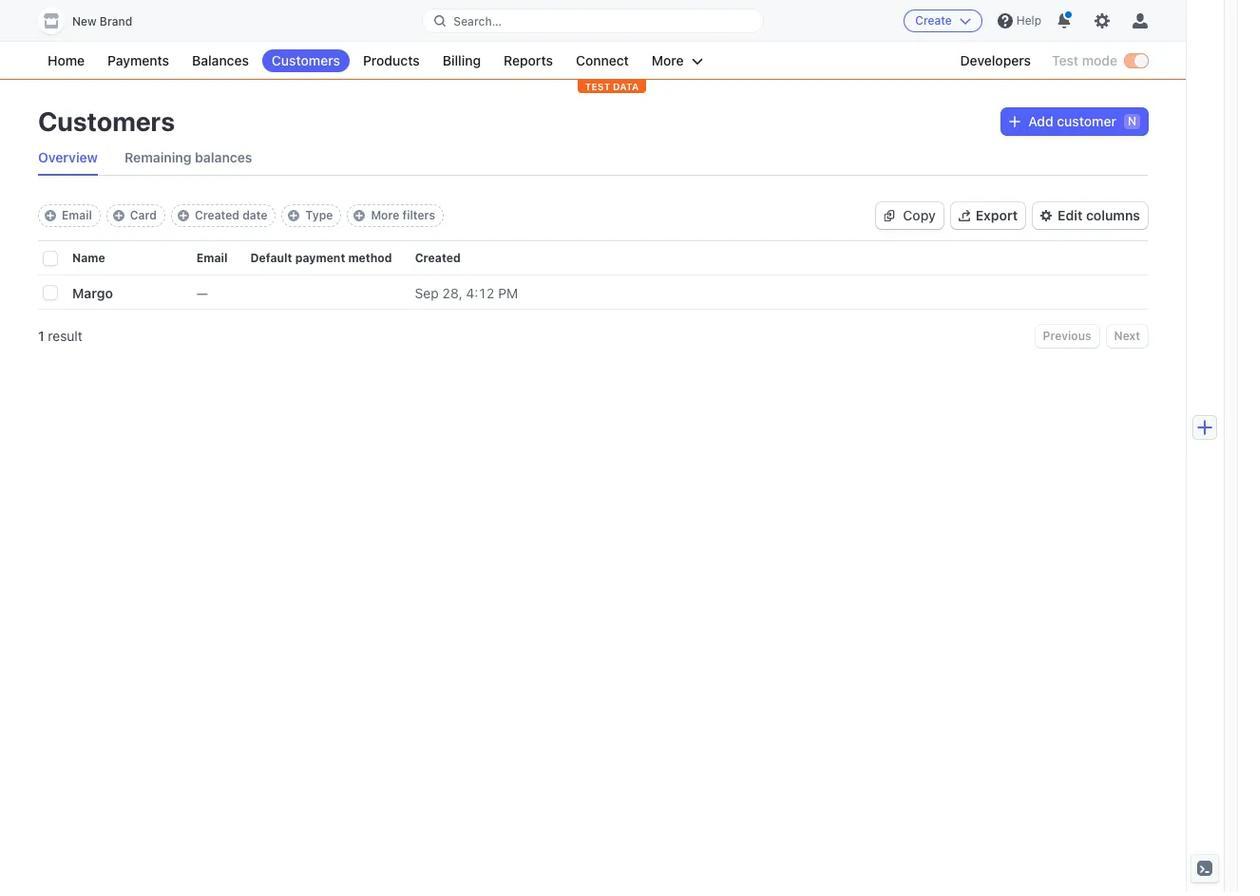 Task type: describe. For each thing, give the bounding box(es) containing it.
add type image
[[288, 210, 300, 221]]

test data
[[585, 81, 639, 92]]

create
[[916, 13, 952, 28]]

mode
[[1082, 52, 1118, 68]]

4:12
[[466, 285, 495, 301]]

columns
[[1086, 207, 1141, 223]]

balances link
[[183, 49, 258, 72]]

Select All checkbox
[[44, 252, 57, 265]]

edit columns
[[1058, 207, 1141, 223]]

Search… search field
[[423, 9, 763, 33]]

card
[[130, 208, 157, 222]]

home
[[48, 52, 85, 68]]

test
[[1052, 52, 1079, 68]]

result
[[48, 328, 82, 344]]

billing
[[443, 52, 481, 68]]

new brand
[[72, 14, 132, 29]]

reports link
[[494, 49, 563, 72]]

n
[[1128, 114, 1137, 128]]

created date
[[195, 208, 268, 222]]

margo
[[72, 285, 113, 301]]

—
[[197, 285, 208, 301]]

search…
[[454, 14, 502, 28]]

created for created
[[415, 251, 461, 265]]

default
[[251, 251, 292, 265]]

balances
[[195, 149, 252, 165]]

1 result
[[38, 328, 82, 344]]

more button
[[642, 49, 713, 72]]

new brand button
[[38, 8, 151, 34]]

1
[[38, 328, 44, 344]]

add created date image
[[178, 210, 189, 221]]

add
[[1029, 113, 1054, 129]]

overview
[[38, 149, 98, 165]]

payment
[[295, 251, 345, 265]]

date
[[243, 208, 268, 222]]

sep 28, 4:12 pm
[[415, 285, 518, 301]]

brand
[[100, 14, 132, 29]]

copy button
[[877, 202, 944, 229]]

type
[[306, 208, 333, 222]]

export button
[[951, 202, 1026, 229]]

new
[[72, 14, 97, 29]]

connect link
[[566, 49, 639, 72]]

Select Item checkbox
[[44, 286, 57, 299]]

edit columns button
[[1033, 202, 1148, 229]]

balances
[[192, 52, 249, 68]]

add customer
[[1029, 113, 1117, 129]]

data
[[613, 81, 639, 92]]

customers link
[[262, 49, 350, 72]]

products link
[[354, 49, 429, 72]]

method
[[348, 251, 392, 265]]

sep 28, 4:12 pm link
[[415, 277, 541, 308]]

more for more filters
[[371, 208, 400, 222]]



Task type: locate. For each thing, give the bounding box(es) containing it.
created
[[195, 208, 240, 222], [415, 251, 461, 265]]

remaining
[[125, 149, 192, 165]]

home link
[[38, 49, 94, 72]]

edit
[[1058, 207, 1083, 223]]

help
[[1017, 13, 1042, 28]]

test
[[585, 81, 611, 92]]

0 horizontal spatial created
[[195, 208, 240, 222]]

sep
[[415, 285, 439, 301]]

1 horizontal spatial more
[[652, 52, 684, 68]]

billing link
[[433, 49, 491, 72]]

tab list
[[38, 141, 1148, 176]]

created right add created date image
[[195, 208, 240, 222]]

products
[[363, 52, 420, 68]]

remaining balances
[[125, 149, 252, 165]]

toolbar
[[38, 204, 444, 227]]

export
[[976, 207, 1018, 223]]

customer
[[1057, 113, 1117, 129]]

0 horizontal spatial email
[[62, 208, 92, 222]]

svg image
[[1010, 116, 1021, 127]]

more inside toolbar
[[371, 208, 400, 222]]

remaining balances link
[[125, 141, 252, 175]]

28,
[[442, 285, 463, 301]]

1 horizontal spatial created
[[415, 251, 461, 265]]

more filters
[[371, 208, 435, 222]]

more
[[652, 52, 684, 68], [371, 208, 400, 222]]

0 vertical spatial email
[[62, 208, 92, 222]]

0 vertical spatial customers
[[272, 52, 340, 68]]

created for created date
[[195, 208, 240, 222]]

filters
[[403, 208, 435, 222]]

next
[[1115, 329, 1141, 343]]

1 vertical spatial email
[[197, 251, 228, 265]]

more for more
[[652, 52, 684, 68]]

default payment method
[[251, 251, 392, 265]]

email
[[62, 208, 92, 222], [197, 251, 228, 265]]

margo link
[[72, 277, 136, 308]]

more inside 'more' button
[[652, 52, 684, 68]]

— link
[[197, 277, 251, 308]]

svg image
[[884, 210, 896, 222]]

copy
[[903, 207, 936, 223]]

payments
[[107, 52, 169, 68]]

add more filters image
[[354, 210, 365, 221]]

pm
[[498, 285, 518, 301]]

customers up overview
[[38, 106, 175, 137]]

help button
[[990, 6, 1049, 36]]

name
[[72, 251, 105, 265]]

0 horizontal spatial more
[[371, 208, 400, 222]]

payments link
[[98, 49, 179, 72]]

Search… text field
[[423, 9, 763, 33]]

overview link
[[38, 141, 98, 175]]

1 vertical spatial created
[[415, 251, 461, 265]]

email inside toolbar
[[62, 208, 92, 222]]

add email image
[[45, 210, 56, 221]]

0 horizontal spatial customers
[[38, 106, 175, 137]]

test mode
[[1052, 52, 1118, 68]]

created up sep
[[415, 251, 461, 265]]

more right 'add more filters' image
[[371, 208, 400, 222]]

create button
[[904, 10, 983, 32]]

reports
[[504, 52, 553, 68]]

0 vertical spatial more
[[652, 52, 684, 68]]

connect
[[576, 52, 629, 68]]

more right connect
[[652, 52, 684, 68]]

1 horizontal spatial customers
[[272, 52, 340, 68]]

email up —
[[197, 251, 228, 265]]

1 vertical spatial customers
[[38, 106, 175, 137]]

add card image
[[113, 210, 124, 221]]

tab list containing overview
[[38, 141, 1148, 176]]

previous button
[[1036, 325, 1099, 348]]

developers
[[961, 52, 1031, 68]]

0 vertical spatial created
[[195, 208, 240, 222]]

developers link
[[951, 49, 1041, 72]]

1 horizontal spatial email
[[197, 251, 228, 265]]

customers
[[272, 52, 340, 68], [38, 106, 175, 137]]

email right add email icon
[[62, 208, 92, 222]]

customers left products
[[272, 52, 340, 68]]

toolbar containing email
[[38, 204, 444, 227]]

previous
[[1043, 329, 1092, 343]]

1 vertical spatial more
[[371, 208, 400, 222]]

next button
[[1107, 325, 1148, 348]]



Task type: vqa. For each thing, say whether or not it's contained in the screenshot.
'NEW BRAND'
yes



